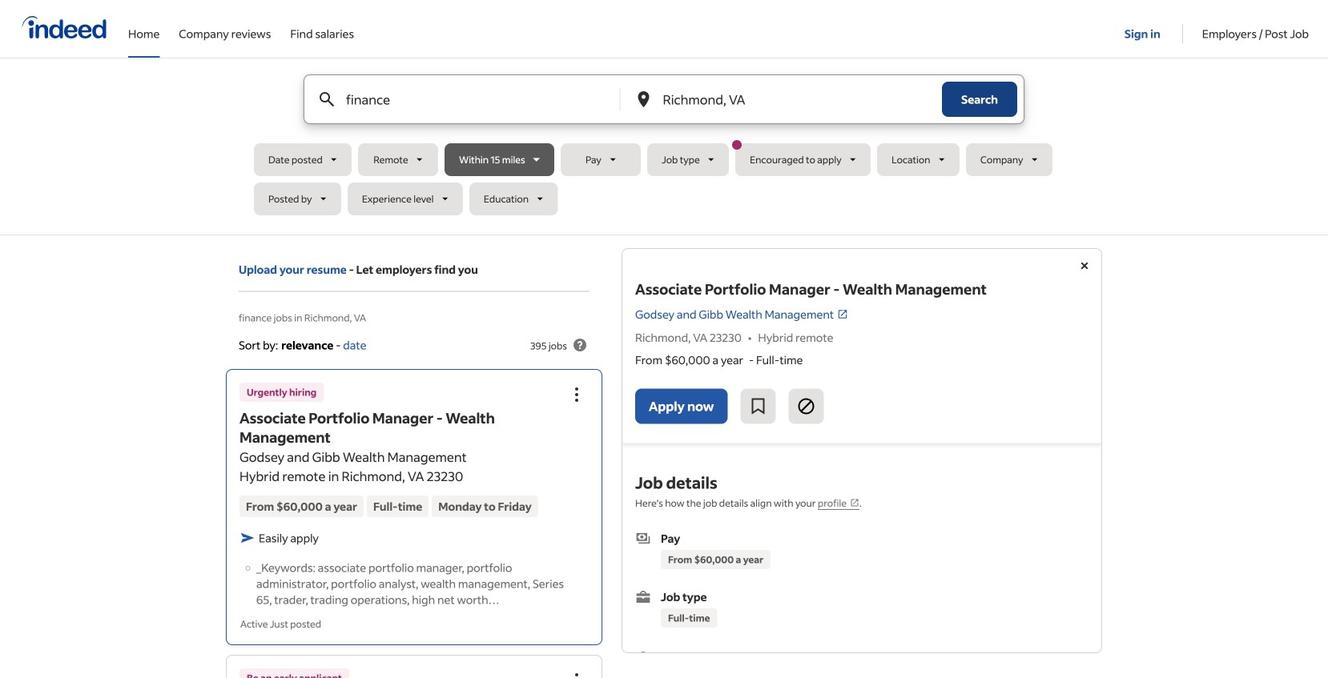 Task type: locate. For each thing, give the bounding box(es) containing it.
None search field
[[254, 74, 1074, 222]]

help icon image
[[570, 336, 590, 355]]

not interested image
[[797, 397, 816, 416]]

search: Job title, keywords, or company text field
[[343, 75, 593, 123]]

Edit location text field
[[660, 75, 910, 123]]

job actions for finance director is collapsed image
[[567, 671, 586, 678]]

godsey and gibb wealth management (opens in a new tab) image
[[837, 309, 848, 320]]



Task type: describe. For each thing, give the bounding box(es) containing it.
save this job image
[[748, 397, 768, 416]]

job actions for associate portfolio manager - wealth management is collapsed image
[[567, 385, 586, 404]]

job preferences (opens in a new window) image
[[850, 498, 859, 508]]

close job details image
[[1075, 256, 1094, 276]]



Task type: vqa. For each thing, say whether or not it's contained in the screenshot.
job actions for associate portfolio manager - wealth management is collapsed 'ICON'
yes



